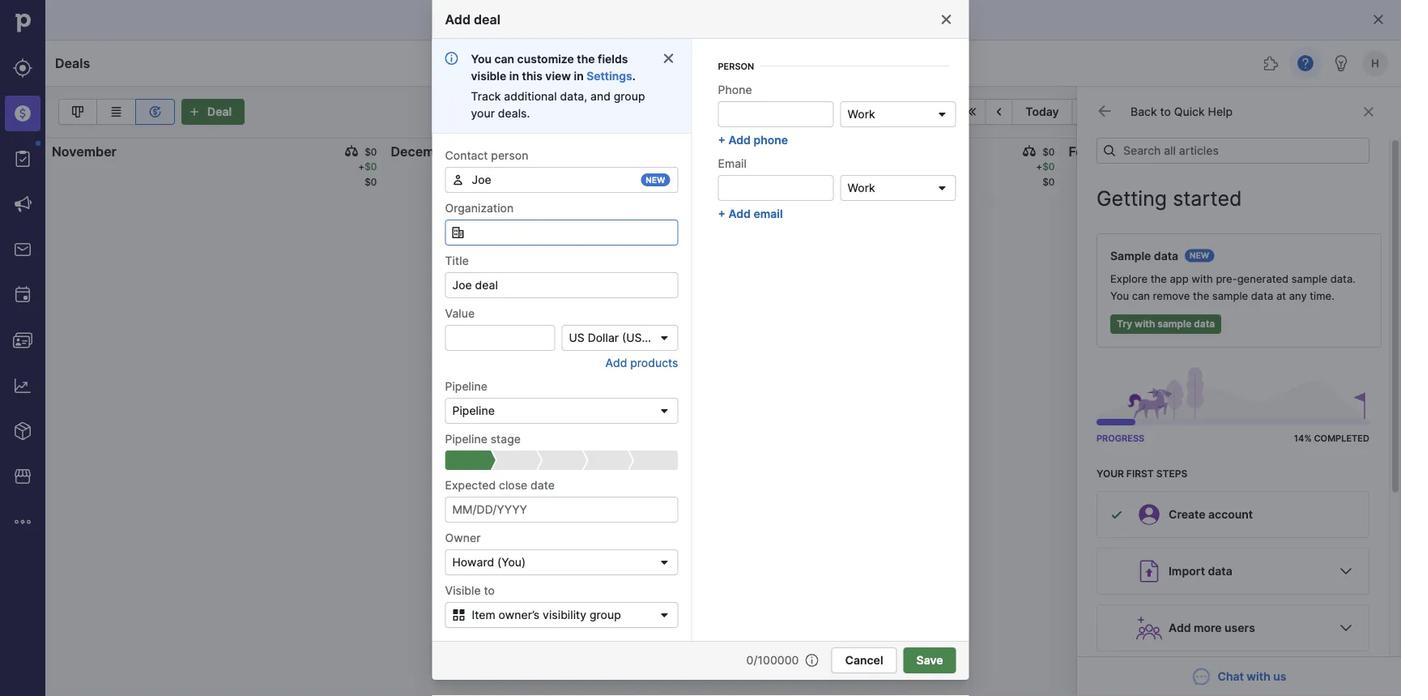 Task type: locate. For each thing, give the bounding box(es) containing it.
time.
[[1311, 290, 1335, 302]]

pipeline
[[1160, 105, 1204, 119], [445, 379, 488, 393], [453, 404, 495, 418], [445, 432, 488, 446]]

organization
[[445, 201, 514, 215]]

1 vertical spatial group
[[590, 608, 621, 622]]

+ add email
[[718, 207, 783, 220]]

0 horizontal spatial in
[[510, 69, 519, 83]]

1 work field from the top
[[841, 101, 957, 127]]

sample inside button
[[1158, 318, 1192, 330]]

remove
[[1154, 290, 1191, 302]]

data down explore the app with pre-generated sample data. you can remove the sample data at any time.
[[1195, 318, 1216, 330]]

save
[[917, 654, 944, 667]]

with for try with sample data
[[1135, 318, 1156, 330]]

with left us
[[1247, 670, 1271, 684]]

add for add more users
[[1169, 621, 1192, 635]]

group
[[614, 89, 645, 103], [590, 608, 621, 622]]

1 vertical spatial you
[[1111, 290, 1130, 302]]

1 vertical spatial work
[[848, 181, 876, 195]]

1 horizontal spatial + $0 $0
[[1037, 161, 1055, 188]]

0 vertical spatial work
[[848, 107, 876, 121]]

1 work button from the top
[[841, 101, 957, 127]]

track
[[471, 89, 501, 103]]

0 horizontal spatial + $0 $0
[[358, 161, 377, 188]]

visible
[[471, 69, 507, 83]]

0 vertical spatial to
[[1161, 105, 1172, 119]]

december
[[391, 143, 456, 159]]

products
[[631, 356, 679, 370]]

quick help image
[[1297, 53, 1316, 73]]

1 + $0 $0 from the left
[[358, 161, 377, 188]]

add left the more
[[1169, 621, 1192, 635]]

deals
[[55, 55, 90, 71]]

list image
[[107, 102, 126, 122]]

new field
[[445, 167, 679, 193]]

0 horizontal spatial $0 $0
[[704, 161, 716, 188]]

add down us dollar (usd) popup button
[[606, 356, 628, 370]]

account
[[1209, 508, 1254, 521]]

.
[[633, 69, 636, 83]]

0 vertical spatial work field
[[841, 101, 957, 127]]

2 work field from the top
[[841, 175, 957, 201]]

2 vertical spatial with
[[1247, 670, 1271, 684]]

the left fields
[[577, 52, 595, 66]]

color primary image inside us dollar (usd) popup button
[[658, 331, 671, 344]]

group right visibility
[[590, 608, 621, 622]]

us
[[1274, 670, 1287, 684]]

add for add deal
[[445, 11, 471, 27]]

+ $0 $0
[[358, 161, 377, 188], [1037, 161, 1055, 188]]

the right remove
[[1194, 290, 1210, 302]]

2 $0 $0 from the left
[[1382, 161, 1395, 188]]

with right try
[[1135, 318, 1156, 330]]

you down 'explore' at the right top of the page
[[1111, 290, 1130, 302]]

$0
[[365, 146, 377, 158], [1043, 146, 1055, 158], [1382, 146, 1395, 158], [365, 161, 377, 173], [704, 161, 716, 173], [1043, 161, 1055, 173], [1382, 161, 1395, 173], [365, 176, 377, 188], [704, 176, 716, 188], [1043, 176, 1055, 188], [1382, 176, 1395, 188]]

color secondary image down h button
[[1360, 105, 1379, 118]]

1 horizontal spatial sample
[[1213, 290, 1249, 302]]

0 vertical spatial you
[[471, 52, 492, 66]]

None field
[[445, 220, 679, 246]]

1 horizontal spatial you
[[1111, 290, 1130, 302]]

import
[[1169, 564, 1206, 578]]

0 horizontal spatial with
[[1135, 318, 1156, 330]]

data
[[1155, 249, 1179, 263], [1252, 290, 1274, 302], [1195, 318, 1216, 330], [1209, 564, 1233, 578]]

2 work button from the top
[[841, 175, 957, 201]]

data down generated
[[1252, 290, 1274, 302]]

1 vertical spatial to
[[484, 583, 495, 597]]

home image
[[11, 11, 35, 35]]

color primary image inside pipeline popup button
[[658, 404, 671, 417]]

data inside explore the app with pre-generated sample data. you can remove the sample data at any time.
[[1252, 290, 1274, 302]]

save button
[[904, 647, 957, 673]]

color primary image
[[1373, 13, 1386, 26], [1137, 105, 1157, 118], [1207, 105, 1226, 118], [1365, 105, 1385, 118], [1104, 144, 1117, 157], [345, 145, 358, 158], [684, 145, 697, 158], [1024, 145, 1037, 158], [1363, 145, 1376, 158], [452, 226, 465, 239], [658, 331, 671, 344], [1337, 562, 1357, 581], [806, 654, 819, 667]]

1 horizontal spatial can
[[1133, 290, 1151, 302]]

data up app
[[1155, 249, 1179, 263]]

getting started
[[1097, 186, 1243, 211]]

owner
[[445, 531, 481, 545]]

work
[[848, 107, 876, 121], [848, 181, 876, 195]]

december 2023
[[391, 143, 492, 159]]

work button
[[841, 101, 957, 127], [841, 175, 957, 201]]

visibility
[[543, 608, 587, 622]]

to up the 'item'
[[484, 583, 495, 597]]

back
[[1131, 105, 1158, 119]]

pipeline button
[[445, 398, 679, 424]]

0 vertical spatial can
[[495, 52, 515, 66]]

0 horizontal spatial you
[[471, 52, 492, 66]]

contacts image
[[13, 331, 32, 350]]

deals image
[[13, 104, 32, 123]]

0 horizontal spatial the
[[577, 52, 595, 66]]

us
[[569, 331, 585, 345]]

phone
[[718, 83, 753, 96]]

pipeline button
[[1133, 99, 1230, 125]]

work field for email
[[841, 175, 957, 201]]

1 vertical spatial work button
[[841, 175, 957, 201]]

sample
[[1111, 249, 1152, 263]]

leads image
[[13, 58, 32, 78]]

1 horizontal spatial to
[[1161, 105, 1172, 119]]

create
[[1169, 508, 1206, 521]]

1 work from the top
[[848, 107, 876, 121]]

2 horizontal spatial with
[[1247, 670, 1271, 684]]

the
[[577, 52, 595, 66], [1151, 273, 1168, 285], [1194, 290, 1210, 302]]

in right view
[[574, 69, 584, 83]]

color secondary image right next month image
[[1097, 103, 1113, 119]]

pre-
[[1217, 273, 1238, 285]]

0 vertical spatial with
[[1192, 273, 1214, 285]]

you inside explore the app with pre-generated sample data. you can remove the sample data at any time.
[[1111, 290, 1130, 302]]

howard
[[453, 555, 494, 569]]

first
[[1127, 468, 1154, 479]]

1 vertical spatial with
[[1135, 318, 1156, 330]]

2 vertical spatial sample
[[1158, 318, 1192, 330]]

view
[[546, 69, 571, 83]]

to right back
[[1161, 105, 1172, 119]]

this
[[522, 69, 543, 83]]

person
[[718, 61, 755, 72]]

jump back 4 months image
[[963, 105, 982, 118]]

2 horizontal spatial the
[[1194, 290, 1210, 302]]

cancel button
[[832, 647, 897, 673]]

contact person
[[445, 148, 529, 162]]

2 + $0 $0 from the left
[[1037, 161, 1055, 188]]

Work field
[[841, 101, 957, 127], [841, 175, 957, 201]]

color primary image inside howard (you) popup button
[[658, 556, 671, 569]]

1 $0 $0 from the left
[[704, 161, 716, 188]]

you inside you can customize the fields visible in this view in
[[471, 52, 492, 66]]

phone
[[754, 133, 789, 147]]

add left 'deal'
[[445, 11, 471, 27]]

howard (you) button
[[445, 549, 679, 575]]

+
[[718, 133, 726, 147], [358, 161, 365, 173], [1037, 161, 1043, 173], [718, 207, 726, 220]]

US Dollar (USD) field
[[562, 325, 679, 351]]

2023
[[459, 143, 492, 159]]

person button
[[705, 57, 950, 76]]

chat with us
[[1218, 670, 1287, 684]]

0 vertical spatial the
[[577, 52, 595, 66]]

next month image
[[1077, 105, 1096, 118]]

0 horizontal spatial sample
[[1158, 318, 1192, 330]]

0 horizontal spatial can
[[495, 52, 515, 66]]

0 horizontal spatial to
[[484, 583, 495, 597]]

you
[[471, 52, 492, 66], [1111, 290, 1130, 302]]

with inside explore the app with pre-generated sample data. you can remove the sample data at any time.
[[1192, 273, 1214, 285]]

pipeline image
[[68, 102, 88, 122]]

2 work from the top
[[848, 181, 876, 195]]

+ $0 $0 for january 2024
[[1037, 161, 1055, 188]]

1 vertical spatial sample
[[1213, 290, 1249, 302]]

with
[[1192, 273, 1214, 285], [1135, 318, 1156, 330], [1247, 670, 1271, 684]]

previous month image
[[990, 105, 1009, 118]]

any
[[1290, 290, 1308, 302]]

1 vertical spatial the
[[1151, 273, 1168, 285]]

1 vertical spatial work field
[[841, 175, 957, 201]]

the left app
[[1151, 273, 1168, 285]]

1 horizontal spatial $0 $0
[[1382, 161, 1395, 188]]

Search all articles text field
[[1097, 138, 1370, 164]]

progress
[[1097, 433, 1145, 444]]

with inside button
[[1135, 318, 1156, 330]]

color primary image
[[940, 13, 953, 26], [662, 52, 675, 65], [1241, 105, 1260, 118], [1346, 105, 1365, 118], [936, 108, 949, 121], [452, 173, 465, 186], [936, 182, 949, 194], [658, 404, 671, 417], [658, 556, 671, 569], [449, 609, 469, 622], [655, 609, 675, 622], [1337, 618, 1357, 638]]

pipeline stage
[[445, 432, 521, 446]]

email
[[718, 156, 747, 170]]

0 vertical spatial group
[[614, 89, 645, 103]]

with right app
[[1192, 273, 1214, 285]]

marketplace image
[[13, 467, 32, 486]]

group down . on the top
[[614, 89, 645, 103]]

color primary image inside new field
[[452, 173, 465, 186]]

$0 $0
[[704, 161, 716, 188], [1382, 161, 1395, 188]]

started
[[1173, 186, 1243, 211]]

work button for + add phone
[[841, 101, 957, 127]]

can up visible
[[495, 52, 515, 66]]

menu
[[0, 0, 45, 696]]

expected close date
[[445, 478, 555, 492]]

settings link
[[587, 69, 633, 83]]

add
[[445, 11, 471, 27], [729, 133, 751, 147], [729, 207, 751, 220], [606, 356, 628, 370], [1169, 621, 1192, 635]]

data,
[[560, 89, 588, 103]]

users
[[1225, 621, 1256, 635]]

$0 $0 for december 2023
[[704, 161, 716, 188]]

you up visible
[[471, 52, 492, 66]]

data.
[[1331, 273, 1356, 285]]

item
[[472, 608, 496, 622]]

work field for phone
[[841, 101, 957, 127]]

1 horizontal spatial in
[[574, 69, 584, 83]]

sample up 'any'
[[1292, 273, 1328, 285]]

None text field
[[445, 167, 679, 193], [718, 175, 834, 201], [445, 272, 679, 298], [445, 167, 679, 193], [718, 175, 834, 201], [445, 272, 679, 298]]

sample down pre-
[[1213, 290, 1249, 302]]

0 vertical spatial work button
[[841, 101, 957, 127]]

products image
[[13, 421, 32, 441]]

menu item
[[0, 91, 45, 136]]

pipeline inside button
[[1160, 105, 1204, 119]]

help
[[1209, 105, 1233, 119]]

completed
[[1315, 433, 1370, 444]]

can inside explore the app with pre-generated sample data. you can remove the sample data at any time.
[[1133, 290, 1151, 302]]

1 vertical spatial can
[[1133, 290, 1151, 302]]

with for chat with us
[[1247, 670, 1271, 684]]

can down 'explore' at the right top of the page
[[1133, 290, 1151, 302]]

None text field
[[718, 101, 834, 127], [445, 220, 679, 246], [445, 325, 555, 351], [718, 101, 834, 127], [445, 220, 679, 246], [445, 325, 555, 351]]

1 horizontal spatial with
[[1192, 273, 1214, 285]]

dollar
[[588, 331, 619, 345]]

Howard (You) field
[[445, 549, 679, 575]]

back to quick help
[[1131, 105, 1233, 119]]

2 horizontal spatial sample
[[1292, 273, 1328, 285]]

0 horizontal spatial color secondary image
[[1097, 103, 1113, 119]]

work for add email
[[848, 181, 876, 195]]

to for back
[[1161, 105, 1172, 119]]

chat
[[1218, 670, 1245, 684]]

data right import at the bottom
[[1209, 564, 1233, 578]]

can inside you can customize the fields visible in this view in
[[495, 52, 515, 66]]

owner's
[[499, 608, 540, 622]]

sample down remove
[[1158, 318, 1192, 330]]

in left this
[[510, 69, 519, 83]]

color secondary image
[[1097, 103, 1113, 119], [1360, 105, 1379, 118]]

group inside the track additional data, and group your deals.
[[614, 89, 645, 103]]



Task type: vqa. For each thing, say whether or not it's contained in the screenshot.
"My"
no



Task type: describe. For each thing, give the bounding box(es) containing it.
2 in from the left
[[574, 69, 584, 83]]

Search Pipedrive field
[[555, 47, 847, 79]]

sales inbox image
[[13, 240, 32, 259]]

2 vertical spatial the
[[1194, 290, 1210, 302]]

+ add phone
[[718, 133, 789, 147]]

1 horizontal spatial color secondary image
[[1360, 105, 1379, 118]]

add up email
[[729, 133, 751, 147]]

fields
[[598, 52, 628, 66]]

date
[[531, 478, 555, 492]]

your
[[471, 106, 495, 120]]

h button
[[1360, 47, 1392, 79]]

visible to
[[445, 583, 495, 597]]

create account
[[1169, 508, 1254, 521]]

us dollar (usd)
[[569, 331, 655, 345]]

add left the 'email'
[[729, 207, 751, 220]]

at
[[1277, 290, 1287, 302]]

1 in from the left
[[510, 69, 519, 83]]

generated
[[1238, 273, 1289, 285]]

email
[[754, 207, 783, 220]]

the inside you can customize the fields visible in this view in
[[577, 52, 595, 66]]

steps
[[1157, 468, 1188, 479]]

contact
[[445, 148, 488, 162]]

try with sample data button
[[1111, 314, 1222, 334]]

try
[[1117, 318, 1133, 330]]

you can customize the fields visible in this view in
[[471, 52, 628, 83]]

more
[[1194, 621, 1223, 635]]

campaigns image
[[13, 194, 32, 214]]

import data
[[1169, 564, 1233, 578]]

group inside button
[[590, 608, 621, 622]]

item owner's visibility group button
[[445, 602, 679, 628]]

insights image
[[13, 376, 32, 395]]

january
[[730, 143, 781, 159]]

new
[[646, 175, 666, 185]]

quick
[[1175, 105, 1206, 119]]

new
[[1190, 251, 1210, 261]]

deal
[[207, 105, 232, 119]]

explore
[[1111, 273, 1148, 285]]

+ $0 $0 for november
[[358, 161, 377, 188]]

deal
[[474, 11, 501, 27]]

explore the app with pre-generated sample data. you can remove the sample data at any time.
[[1111, 273, 1356, 302]]

data inside button
[[1195, 318, 1216, 330]]

settings .
[[587, 69, 636, 83]]

activities image
[[13, 285, 32, 305]]

november
[[52, 143, 117, 159]]

color positive image
[[1111, 508, 1124, 521]]

customize
[[517, 52, 574, 66]]

MM/DD/YYYY text field
[[445, 497, 679, 523]]

us dollar (usd) button
[[562, 325, 679, 351]]

your
[[1097, 468, 1125, 479]]

today
[[1026, 105, 1060, 119]]

close
[[499, 478, 528, 492]]

14%
[[1295, 433, 1313, 444]]

howard (you)
[[453, 555, 526, 569]]

add deal
[[445, 11, 501, 27]]

work button for + add email
[[841, 175, 957, 201]]

quick add image
[[866, 53, 886, 73]]

add for add products
[[606, 356, 628, 370]]

color undefined image
[[13, 149, 32, 169]]

track additional data, and group your deals.
[[471, 89, 645, 120]]

february
[[1069, 143, 1126, 159]]

today button
[[1013, 99, 1073, 125]]

pipeline inside popup button
[[453, 404, 495, 418]]

try with sample data
[[1117, 318, 1216, 330]]

$0 $0 for february
[[1382, 161, 1395, 188]]

value
[[445, 306, 475, 320]]

0 vertical spatial sample
[[1292, 273, 1328, 285]]

(you)
[[498, 555, 526, 569]]

sales assistant image
[[1332, 53, 1352, 73]]

stage
[[491, 432, 521, 446]]

color info image
[[445, 52, 458, 65]]

cancel
[[846, 654, 884, 667]]

your first steps
[[1097, 468, 1188, 479]]

to for visible
[[484, 583, 495, 597]]

item owner's visibility group
[[472, 608, 621, 622]]

jump forward 4 months image
[[1103, 105, 1123, 118]]

14% completed
[[1295, 433, 1370, 444]]

h
[[1372, 57, 1380, 69]]

getting
[[1097, 186, 1168, 211]]

deal button
[[182, 99, 245, 125]]

Pipeline field
[[445, 398, 679, 424]]

1 horizontal spatial the
[[1151, 273, 1168, 285]]

and
[[591, 89, 611, 103]]

app
[[1171, 273, 1189, 285]]

add products
[[606, 356, 679, 370]]

title
[[445, 254, 469, 267]]

person
[[491, 148, 529, 162]]

2024
[[784, 143, 817, 159]]

more image
[[13, 512, 32, 532]]

(usd)
[[622, 331, 655, 345]]

visible
[[445, 583, 481, 597]]

color primary inverted image
[[185, 105, 204, 118]]

sample data
[[1111, 249, 1179, 263]]

forecast image
[[145, 102, 165, 122]]

deals.
[[498, 106, 530, 120]]

additional
[[504, 89, 557, 103]]

work for add phone
[[848, 107, 876, 121]]

settings
[[587, 69, 633, 83]]



